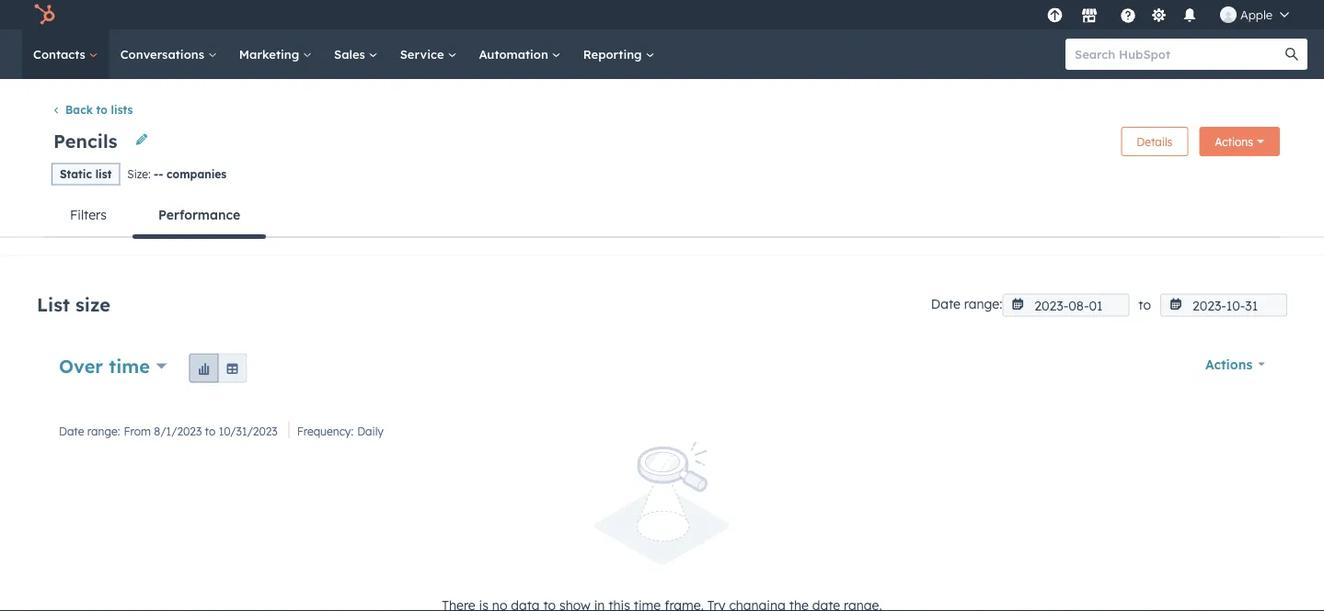 Task type: describe. For each thing, give the bounding box(es) containing it.
list size
[[37, 293, 111, 316]]

notifications button
[[1174, 0, 1205, 29]]

marketplaces button
[[1070, 0, 1109, 29]]

automation link
[[468, 29, 572, 79]]

1 vertical spatial actions
[[1205, 357, 1253, 373]]

reporting link
[[572, 29, 666, 79]]

sales link
[[323, 29, 389, 79]]

help image
[[1120, 8, 1136, 25]]

8/1/2023
[[154, 425, 202, 439]]

size: -- companies
[[127, 167, 227, 181]]

date for date range:
[[931, 296, 961, 312]]

notifications image
[[1182, 8, 1198, 25]]

date for date range: from 8/1/2023 to 10/31/2023
[[59, 425, 84, 439]]

2 yyyy-mm-dd text field from the left
[[1160, 294, 1287, 317]]

date range:
[[931, 296, 1002, 312]]

over
[[59, 355, 103, 378]]

time
[[109, 355, 150, 378]]

upgrade link
[[1043, 5, 1066, 24]]

range: for date range:
[[964, 296, 1002, 312]]

service link
[[389, 29, 468, 79]]

frequency:
[[297, 425, 354, 439]]

search image
[[1286, 48, 1298, 61]]

settings link
[[1147, 5, 1170, 24]]

settings image
[[1151, 8, 1167, 24]]

back to lists
[[65, 103, 133, 117]]

reporting
[[583, 46, 645, 62]]

actions inside page section element
[[1215, 135, 1253, 148]]

marketplaces image
[[1081, 8, 1098, 25]]

over time
[[59, 355, 150, 378]]

2 vertical spatial to
[[205, 425, 216, 439]]

lists
[[111, 103, 133, 117]]

contacts link
[[22, 29, 109, 79]]

contacts
[[33, 46, 89, 62]]

range: for date range: from 8/1/2023 to 10/31/2023
[[87, 425, 120, 439]]

marketing
[[239, 46, 303, 62]]

hubspot image
[[33, 4, 55, 26]]

back to lists link
[[52, 103, 133, 117]]

size:
[[127, 167, 151, 181]]

apple
[[1240, 7, 1273, 22]]

list
[[37, 293, 70, 316]]

to inside page section element
[[96, 103, 108, 117]]

companies
[[167, 167, 227, 181]]

performance button
[[132, 193, 266, 239]]

bob builder image
[[1220, 6, 1237, 23]]

performance
[[158, 207, 240, 223]]

date range: from 8/1/2023 to 10/31/2023
[[59, 425, 278, 439]]

List name field
[[52, 128, 123, 153]]



Task type: vqa. For each thing, say whether or not it's contained in the screenshot.
You'Ve
no



Task type: locate. For each thing, give the bounding box(es) containing it.
upgrade image
[[1047, 8, 1063, 24]]

static
[[60, 168, 92, 181]]

0 vertical spatial to
[[96, 103, 108, 117]]

1 horizontal spatial yyyy-mm-dd text field
[[1160, 294, 1287, 317]]

-
[[154, 167, 158, 181], [158, 167, 163, 181]]

help button
[[1113, 0, 1144, 29]]

1 vertical spatial date
[[59, 425, 84, 439]]

0 vertical spatial date
[[931, 296, 961, 312]]

size
[[76, 293, 111, 316]]

filters button
[[44, 193, 132, 237]]

navigation containing filters
[[44, 193, 1280, 239]]

1 - from the left
[[154, 167, 158, 181]]

group
[[189, 354, 247, 383]]

service
[[400, 46, 448, 62]]

from
[[124, 425, 151, 439]]

1 horizontal spatial range:
[[964, 296, 1002, 312]]

details
[[1137, 135, 1173, 148]]

0 vertical spatial range:
[[964, 296, 1002, 312]]

banner
[[44, 121, 1280, 162]]

10/31/2023
[[219, 425, 278, 439]]

banner inside page section element
[[44, 121, 1280, 162]]

hubspot link
[[22, 4, 69, 26]]

conversations link
[[109, 29, 228, 79]]

date
[[931, 296, 961, 312], [59, 425, 84, 439]]

0 vertical spatial actions button
[[1199, 127, 1280, 156]]

0 horizontal spatial yyyy-mm-dd text field
[[1002, 294, 1129, 317]]

to
[[96, 103, 108, 117], [1139, 297, 1151, 313], [205, 425, 216, 439]]

1 horizontal spatial to
[[205, 425, 216, 439]]

0 horizontal spatial range:
[[87, 425, 120, 439]]

filters
[[70, 207, 107, 223]]

2 horizontal spatial to
[[1139, 297, 1151, 313]]

daily
[[357, 425, 383, 439]]

actions
[[1215, 135, 1253, 148], [1205, 357, 1253, 373]]

1 yyyy-mm-dd text field from the left
[[1002, 294, 1129, 317]]

0 horizontal spatial to
[[96, 103, 108, 117]]

1 vertical spatial actions button
[[1205, 352, 1265, 378]]

page section element
[[0, 79, 1324, 239]]

0 horizontal spatial date
[[59, 425, 84, 439]]

actions button inside page section element
[[1199, 127, 1280, 156]]

1 vertical spatial to
[[1139, 297, 1151, 313]]

0 vertical spatial actions
[[1215, 135, 1253, 148]]

static list
[[60, 168, 112, 181]]

2 - from the left
[[158, 167, 163, 181]]

frequency: daily
[[297, 425, 383, 439]]

automation
[[479, 46, 552, 62]]

list
[[95, 168, 112, 181]]

marketing link
[[228, 29, 323, 79]]

range:
[[964, 296, 1002, 312], [87, 425, 120, 439]]

conversations
[[120, 46, 208, 62]]

back
[[65, 103, 93, 117]]

YYYY-MM-DD text field
[[1002, 294, 1129, 317], [1160, 294, 1287, 317]]

apple menu
[[1042, 0, 1302, 29]]

sales
[[334, 46, 369, 62]]

1 horizontal spatial date
[[931, 296, 961, 312]]

Search HubSpot search field
[[1066, 39, 1291, 70]]

navigation inside page section element
[[44, 193, 1280, 239]]

apple button
[[1209, 0, 1300, 29]]

navigation
[[44, 193, 1280, 239]]

1 vertical spatial range:
[[87, 425, 120, 439]]

over time button
[[59, 353, 167, 380]]

banner containing details
[[44, 121, 1280, 162]]

search button
[[1276, 39, 1308, 70]]

details button
[[1121, 127, 1188, 156]]

actions button
[[1199, 127, 1280, 156], [1205, 352, 1265, 378]]



